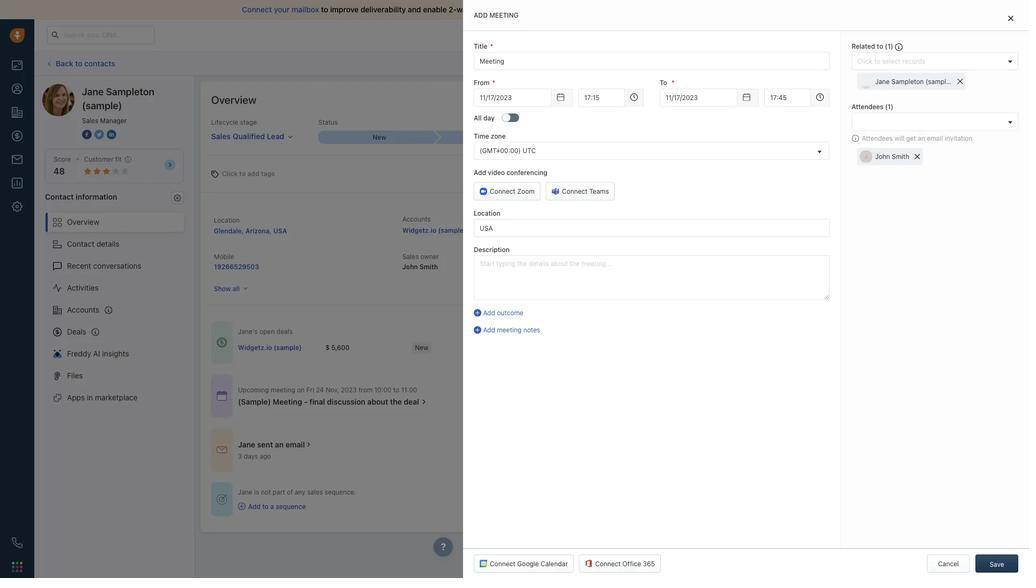 Task type: describe. For each thing, give the bounding box(es) containing it.
to
[[660, 79, 667, 87]]

connect left your
[[242, 5, 272, 14]]

close image
[[1008, 15, 1014, 21]]

add meeting notes
[[483, 327, 540, 334]]

accounts for accounts
[[67, 306, 99, 315]]

requirements
[[941, 224, 981, 232]]

(sample)
[[238, 398, 271, 407]]

container_wx8msf4aqz5i3rn1 image for jane is not part of any sales sequence.
[[217, 495, 227, 505]]

sent
[[257, 441, 273, 449]]

john inside sales owner john smith
[[402, 263, 418, 271]]

sales for sales activities
[[861, 60, 877, 67]]

Search your CRM... text field
[[47, 26, 154, 44]]

0 horizontal spatial overview
[[67, 218, 99, 227]]

0 vertical spatial an
[[918, 134, 925, 142]]

from
[[359, 386, 373, 394]]

google
[[517, 561, 539, 568]]

attendees for attendees ( 1 )
[[852, 103, 883, 111]]

0 vertical spatial new
[[373, 134, 386, 141]]

minute
[[836, 239, 857, 247]]

glendale,
[[214, 227, 244, 235]]

add outcome link
[[474, 309, 830, 318]]

notes
[[523, 327, 540, 334]]

calendar
[[541, 561, 568, 568]]

conversations.
[[521, 5, 573, 14]]

location glendale, arizona, usa
[[214, 217, 287, 235]]

time
[[474, 132, 489, 140]]

jane is not part of any sales sequence.
[[238, 489, 356, 497]]

(sample) inside jane sampleton (sample)
[[82, 100, 122, 111]]

outcome
[[497, 310, 523, 317]]

get
[[906, 134, 916, 142]]

19266529503
[[214, 263, 259, 271]]

(gmt+00:00) utc
[[480, 147, 536, 155]]

Title text field
[[474, 52, 830, 70]]

24
[[316, 386, 324, 394]]

location for location glendale, arizona, usa
[[214, 217, 240, 224]]

day
[[483, 114, 495, 122]]

-
[[304, 398, 308, 407]]

add for add meeting notes
[[483, 327, 495, 334]]

zone
[[491, 132, 506, 140]]

add for add to a sequence
[[248, 503, 261, 511]]

meeting for add meeting notes
[[497, 327, 522, 334]]

from
[[474, 79, 490, 87]]

10:00
[[374, 386, 391, 394]]

show all
[[214, 285, 240, 293]]

add to a sequence link
[[238, 502, 356, 512]]

negotiation
[[813, 134, 849, 141]]

back
[[56, 59, 73, 68]]

1 horizontal spatial smith
[[892, 153, 909, 160]]

deal
[[404, 398, 419, 407]]

2 ( from the top
[[885, 103, 888, 111]]

sequence.
[[325, 489, 356, 497]]

sales qualified lead
[[211, 132, 284, 141]]

1 vertical spatial )
[[891, 103, 893, 111]]

sales manager
[[82, 117, 127, 124]]

Location text field
[[474, 219, 830, 237]]

0 vertical spatial 1
[[888, 43, 891, 50]]

container_wx8msf4aqz5i3rn1 image right deal
[[420, 399, 428, 406]]

improve
[[330, 5, 359, 14]]

widgetz.io inside accounts widgetz.io (sample)
[[402, 227, 436, 234]]

2 horizontal spatial email
[[927, 134, 943, 142]]

connect for connect teams
[[562, 188, 588, 195]]

contact details
[[67, 240, 119, 249]]

click to add tags
[[222, 170, 275, 178]]

connect office 365
[[595, 561, 655, 568]]

explore plans link
[[821, 28, 874, 41]]

Start typing the details about the meeting... text field
[[474, 256, 830, 301]]

attendees will get an email invitation
[[862, 134, 972, 142]]

11:00
[[401, 386, 417, 394]]

-- text field
[[474, 89, 551, 107]]

attendees ( 1 )
[[852, 103, 893, 111]]

insights
[[102, 350, 129, 359]]

0 vertical spatial )
[[891, 43, 893, 50]]

(gmt+00:00) utc link
[[474, 142, 829, 159]]

all day
[[474, 114, 495, 122]]

days inside jane sent an email 3 days ago
[[244, 453, 258, 460]]

lost
[[855, 134, 868, 141]]

container_wx8msf4aqz5i3rn1 image for jane's open deals
[[217, 338, 227, 348]]

churned
[[953, 134, 979, 141]]

created
[[591, 253, 615, 261]]

contacts
[[84, 59, 115, 68]]

back to contacts
[[56, 59, 115, 68]]

new link
[[318, 131, 434, 144]]

accounts widgetz.io (sample)
[[402, 216, 466, 234]]

container_wx8msf4aqz5i3rn1 image left upcoming
[[217, 391, 227, 402]]

at
[[617, 253, 623, 261]]

to inside add to a sequence link
[[262, 503, 269, 511]]

about
[[367, 398, 388, 407]]

1 vertical spatial 1
[[888, 103, 891, 111]]

contact information
[[45, 192, 117, 201]]

add video conferencing
[[474, 169, 547, 176]]

lifecycle
[[211, 119, 238, 126]]

jane's open deals
[[238, 328, 293, 336]]

in
[[87, 394, 93, 403]]

sales inside sales owner john smith
[[402, 253, 419, 261]]

location for location
[[474, 210, 500, 217]]

meeting for upcoming meeting on fri 24 nov, 2023 from 10:00 to 11:00
[[271, 386, 295, 394]]

stage
[[240, 119, 257, 126]]

connect zoom button
[[474, 183, 541, 201]]

owner
[[420, 253, 439, 261]]

jane sent an email 3 days ago
[[238, 441, 305, 460]]

phone image
[[12, 538, 23, 549]]

2 horizontal spatial ago
[[859, 239, 870, 247]]

meeting inside meeting button
[[809, 60, 833, 67]]

1 horizontal spatial of
[[491, 5, 498, 14]]

to left add at the top of page
[[239, 170, 246, 178]]

to left discuss
[[897, 224, 903, 232]]

1 horizontal spatial a
[[819, 224, 823, 232]]

facebook circled image
[[82, 129, 92, 140]]

upcoming meeting on fri 24 nov, 2023 from 10:00 to 11:00
[[238, 386, 417, 394]]

invitation
[[945, 134, 972, 142]]

ago inside created at 11 days ago
[[616, 263, 627, 271]]

activities
[[67, 284, 99, 293]]

5,600
[[331, 344, 350, 352]]

sync
[[473, 5, 489, 14]]

sampleton inside jane sampleton (sample)
[[106, 86, 154, 97]]

cancel button
[[927, 555, 970, 573]]

explore
[[827, 31, 850, 39]]

1 horizontal spatial jane sampleton (sample)
[[875, 78, 952, 85]]

jane right with
[[881, 224, 895, 232]]

emails
[[591, 216, 610, 223]]

utc
[[523, 147, 536, 155]]

contact for contact details
[[67, 240, 94, 249]]

$
[[325, 344, 330, 352]]

48
[[54, 166, 65, 177]]

$ 5,600
[[325, 344, 350, 352]]

freshworks switcher image
[[12, 562, 23, 573]]

sampleton inside dialog
[[891, 78, 924, 85]]

0 horizontal spatial meeting
[[273, 398, 302, 407]]

3
[[238, 453, 242, 460]]

email image
[[923, 31, 930, 40]]

description
[[474, 246, 510, 254]]

1 horizontal spatial new
[[415, 344, 428, 352]]



Task type: vqa. For each thing, say whether or not it's contained in the screenshot.
48 button
yes



Task type: locate. For each thing, give the bounding box(es) containing it.
add left outcome
[[483, 310, 495, 317]]

connect left office
[[595, 561, 621, 568]]

location down connect zoom button
[[474, 210, 500, 217]]

0 horizontal spatial location
[[214, 217, 240, 224]]

fri
[[306, 386, 314, 394]]

1 / from the left
[[851, 134, 853, 141]]

None text field
[[764, 89, 811, 107]]

0 horizontal spatial /
[[851, 134, 853, 141]]

scheduled
[[785, 224, 817, 232]]

2 container_wx8msf4aqz5i3rn1 image from the top
[[217, 495, 227, 505]]

0 horizontal spatial email
[[286, 441, 305, 449]]

add inside add to a sequence link
[[248, 503, 261, 511]]

connect your mailbox link
[[242, 5, 321, 14]]

Click to select records search field
[[855, 56, 1004, 67]]

widgetz.io down jane's at the left bottom of page
[[238, 344, 272, 352]]

add for add outcome
[[483, 310, 495, 317]]

0 vertical spatial john
[[875, 153, 890, 160]]

way
[[457, 5, 471, 14]]

1 horizontal spatial meeting
[[809, 60, 833, 67]]

location inside location glendale, arizona, usa
[[214, 217, 240, 224]]

sales for sales qualified lead
[[211, 132, 231, 141]]

1 horizontal spatial location
[[474, 210, 500, 217]]

score 48
[[54, 156, 71, 177]]

1 vertical spatial of
[[287, 489, 293, 497]]

0 horizontal spatial the
[[390, 398, 402, 407]]

john
[[875, 153, 890, 160], [402, 263, 418, 271]]

1 horizontal spatial accounts
[[402, 216, 431, 223]]

overview up lifecycle stage
[[211, 93, 256, 106]]

video
[[488, 169, 505, 176]]

an right sent
[[275, 441, 284, 449]]

1 vertical spatial an
[[275, 441, 284, 449]]

0 horizontal spatial new
[[373, 134, 386, 141]]

2 vertical spatial email
[[286, 441, 305, 449]]

(sample) meeting - final discussion about the deal
[[238, 398, 419, 407]]

meeting down outcome
[[497, 327, 522, 334]]

jane down the contacts
[[82, 86, 104, 97]]

meeting up minute
[[825, 224, 849, 232]]

will
[[895, 134, 904, 142]]

ago down sent
[[260, 453, 271, 460]]

won / churned link
[[897, 131, 1013, 144]]

0 vertical spatial ago
[[859, 239, 870, 247]]

0 vertical spatial of
[[491, 5, 498, 14]]

1 vertical spatial sampleton
[[106, 86, 154, 97]]

an
[[918, 134, 925, 142], [275, 441, 284, 449]]

0 horizontal spatial widgetz.io
[[238, 344, 272, 352]]

john down attendees will get an email invitation
[[875, 153, 890, 160]]

jane sampleton (sample) down click to select records search box
[[875, 78, 952, 85]]

) up attendees will get an email invitation
[[891, 103, 893, 111]]

0 horizontal spatial a
[[270, 503, 274, 511]]

/ inside button
[[851, 134, 853, 141]]

john inside 'tab panel'
[[875, 153, 890, 160]]

activities
[[879, 60, 906, 67]]

details
[[97, 240, 119, 249]]

connect left google
[[490, 561, 515, 568]]

sequence
[[276, 503, 306, 511]]

0 vertical spatial email
[[500, 5, 519, 14]]

connect for connect office 365
[[595, 561, 621, 568]]

dialog containing add meeting
[[463, 0, 1029, 579]]

sales left owner
[[402, 253, 419, 261]]

days right '3'
[[244, 453, 258, 460]]

row containing widgetz.io (sample)
[[238, 337, 586, 359]]

sales for sales manager
[[82, 117, 98, 124]]

jane down sales activities
[[875, 78, 890, 85]]

john smith
[[875, 153, 909, 160]]

add for add meeting
[[474, 12, 488, 19]]

accounts down activities on the left of page
[[67, 306, 99, 315]]

0 vertical spatial the
[[930, 224, 940, 232]]

11
[[591, 263, 597, 271]]

john down accounts widgetz.io (sample)
[[402, 263, 418, 271]]

jane sampleton (sample) up manager
[[82, 86, 154, 111]]

meeting for add meeting
[[489, 12, 519, 19]]

add for add video conferencing
[[474, 169, 486, 176]]

add outcome
[[483, 310, 523, 317]]

meeting right sync
[[489, 12, 519, 19]]

1 horizontal spatial john
[[875, 153, 890, 160]]

the right discuss
[[930, 224, 940, 232]]

connect zoom
[[490, 188, 535, 195]]

0 horizontal spatial sampleton
[[106, 86, 154, 97]]

sales activities
[[861, 60, 906, 67]]

0 horizontal spatial accounts
[[67, 306, 99, 315]]

0 vertical spatial jane sampleton (sample)
[[875, 78, 952, 85]]

0 vertical spatial accounts
[[402, 216, 431, 223]]

(sample)
[[926, 78, 952, 85], [82, 100, 122, 111], [438, 227, 466, 234], [274, 344, 302, 352]]

recent conversations
[[67, 262, 141, 271]]

to right back
[[75, 59, 82, 68]]

smith inside sales owner john smith
[[420, 263, 438, 271]]

add inside add meeting notes link
[[483, 327, 495, 334]]

1 up attendees will get an email invitation
[[888, 103, 891, 111]]

2 vertical spatial a
[[270, 503, 274, 511]]

ago down at
[[616, 263, 627, 271]]

not
[[261, 489, 271, 497]]

connect google calendar button
[[474, 555, 574, 573]]

jane inside jane sent an email 3 days ago
[[238, 441, 255, 449]]

widgetz.io (sample) link up owner
[[402, 227, 466, 234]]

1 horizontal spatial widgetz.io (sample) link
[[402, 227, 466, 234]]

0 vertical spatial a
[[819, 224, 823, 232]]

jane left is
[[238, 489, 252, 497]]

(sample) up owner
[[438, 227, 466, 234]]

discuss
[[905, 224, 928, 232]]

won
[[933, 134, 947, 141]]

sales activities button
[[845, 54, 927, 73], [845, 54, 922, 73]]

a left minute
[[831, 239, 835, 247]]

row
[[238, 337, 586, 359]]

0 vertical spatial attendees
[[852, 103, 883, 111]]

an inside jane sent an email 3 days ago
[[275, 441, 284, 449]]

container_wx8msf4aqz5i3rn1 image
[[217, 338, 227, 348], [217, 495, 227, 505]]

1 horizontal spatial days
[[599, 263, 614, 271]]

0 horizontal spatial an
[[275, 441, 284, 449]]

0 vertical spatial widgetz.io
[[402, 227, 436, 234]]

attendees for attendees will get an email invitation
[[862, 134, 893, 142]]

mng settings image
[[174, 194, 181, 202]]

/ for won
[[949, 134, 951, 141]]

connect teams
[[562, 188, 609, 195]]

1 vertical spatial contact
[[67, 240, 94, 249]]

add meeting
[[474, 12, 519, 19]]

sales
[[307, 489, 323, 497]]

phone element
[[6, 533, 28, 554]]

a right scheduled
[[819, 224, 823, 232]]

sales qualified lead link
[[211, 127, 293, 142]]

container_wx8msf4aqz5i3rn1 image
[[217, 391, 227, 402], [420, 399, 428, 406], [217, 445, 227, 456], [238, 503, 245, 511]]

0 horizontal spatial ago
[[260, 453, 271, 460]]

contact down 48 button on the top of the page
[[45, 192, 74, 201]]

attendees up lost
[[852, 103, 883, 111]]

365
[[643, 561, 655, 568]]

apps
[[67, 394, 85, 403]]

click
[[222, 170, 238, 178]]

meeting button
[[793, 54, 839, 73]]

1 horizontal spatial overview
[[211, 93, 256, 106]]

0 vertical spatial days
[[599, 263, 614, 271]]

location up glendale, at the top left of page
[[214, 217, 240, 224]]

sales up facebook circled icon on the top left of the page
[[82, 117, 98, 124]]

(gmt+00:00)
[[480, 147, 521, 155]]

connect google calendar
[[490, 561, 568, 568]]

save
[[990, 561, 1004, 569]]

conferencing
[[507, 169, 547, 176]]

a inside add to a sequence link
[[270, 503, 274, 511]]

container_wx8msf4aqz5i3rn1 image left is
[[217, 495, 227, 505]]

connect for connect zoom
[[490, 188, 515, 195]]

19266529503 link
[[214, 263, 259, 271]]

1 vertical spatial (
[[885, 103, 888, 111]]

add inside add outcome link
[[483, 310, 495, 317]]

add to a sequence
[[248, 503, 306, 511]]

1 vertical spatial meeting
[[273, 398, 302, 407]]

attendees left will at the top right of page
[[862, 134, 893, 142]]

1 container_wx8msf4aqz5i3rn1 image from the top
[[217, 338, 227, 348]]

teams
[[589, 188, 609, 195]]

accounts inside accounts widgetz.io (sample)
[[402, 216, 431, 223]]

0 vertical spatial overview
[[211, 93, 256, 106]]

1 up activities
[[888, 43, 891, 50]]

meeting down "explore"
[[809, 60, 833, 67]]

2 vertical spatial ago
[[260, 453, 271, 460]]

ago inside jane sent an email 3 days ago
[[260, 453, 271, 460]]

save button
[[975, 555, 1018, 573]]

scheduled a meeting later with jane to discuss the requirements
[[785, 224, 981, 232]]

of right sync
[[491, 5, 498, 14]]

1 vertical spatial ago
[[616, 263, 627, 271]]

contacted
[[479, 134, 511, 141]]

(sample) down click to select records search box
[[926, 78, 952, 85]]

connect down the video
[[490, 188, 515, 195]]

an right get
[[918, 134, 925, 142]]

mailbox
[[292, 5, 319, 14]]

1 horizontal spatial /
[[949, 134, 951, 141]]

your
[[274, 5, 290, 14]]

1 vertical spatial overview
[[67, 218, 99, 227]]

connect your mailbox to improve deliverability and enable 2-way sync of email conversations.
[[242, 5, 573, 14]]

1 horizontal spatial ago
[[616, 263, 627, 271]]

connect for connect google calendar
[[490, 561, 515, 568]]

0 vertical spatial (
[[885, 43, 888, 50]]

container_wx8msf4aqz5i3rn1 image left widgetz.io (sample)
[[217, 338, 227, 348]]

a down not on the left
[[270, 503, 274, 511]]

2-
[[449, 5, 457, 14]]

freddy ai insights
[[67, 350, 129, 359]]

/ for negotiation
[[851, 134, 853, 141]]

widgetz.io up owner
[[402, 227, 436, 234]]

conversations
[[93, 262, 141, 271]]

apps in marketplace
[[67, 394, 138, 403]]

sampleton down activities
[[891, 78, 924, 85]]

48 button
[[54, 166, 65, 177]]

tab panel containing add meeting
[[463, 0, 1029, 579]]

add left the video
[[474, 169, 486, 176]]

(sample) down deals
[[274, 344, 302, 352]]

linkedin circled image
[[107, 129, 116, 140]]

0 horizontal spatial days
[[244, 453, 258, 460]]

-- text field
[[660, 89, 737, 107]]

overview up contact details
[[67, 218, 99, 227]]

2 horizontal spatial a
[[831, 239, 835, 247]]

zoom
[[517, 188, 535, 195]]

later
[[851, 224, 865, 232]]

email inside jane sent an email 3 days ago
[[286, 441, 305, 449]]

widgetz.io (sample) link down open
[[238, 343, 302, 353]]

sampleton
[[891, 78, 924, 85], [106, 86, 154, 97]]

negotiation / lost
[[813, 134, 868, 141]]

widgetz.io
[[402, 227, 436, 234], [238, 344, 272, 352]]

/ right won
[[949, 134, 951, 141]]

1 vertical spatial attendees
[[862, 134, 893, 142]]

sales down related to ( 1 ) on the top right of page
[[861, 60, 877, 67]]

0 vertical spatial meeting
[[809, 60, 833, 67]]

ai
[[93, 350, 100, 359]]

usa
[[273, 227, 287, 235]]

sales owner john smith
[[402, 253, 439, 271]]

0 horizontal spatial john
[[402, 263, 418, 271]]

/ left lost
[[851, 134, 853, 141]]

tab panel
[[463, 0, 1029, 579]]

0 horizontal spatial widgetz.io (sample) link
[[238, 343, 302, 353]]

days
[[599, 263, 614, 271], [244, 453, 258, 460]]

0 horizontal spatial of
[[287, 489, 293, 497]]

won / churned button
[[897, 131, 1013, 144]]

contact up recent
[[67, 240, 94, 249]]

days down "created" on the right of page
[[599, 263, 614, 271]]

sampleton up manager
[[106, 86, 154, 97]]

add down is
[[248, 503, 261, 511]]

1 vertical spatial widgetz.io (sample) link
[[238, 343, 302, 353]]

twitter circled image
[[94, 129, 104, 140]]

ago down the later
[[859, 239, 870, 247]]

container_wx8msf4aqz5i3rn1 image left "add to a sequence"
[[238, 503, 245, 511]]

0 vertical spatial smith
[[892, 153, 909, 160]]

1 vertical spatial email
[[927, 134, 943, 142]]

None text field
[[578, 89, 625, 107]]

0 horizontal spatial smith
[[420, 263, 438, 271]]

smith down will at the top right of page
[[892, 153, 909, 160]]

final
[[309, 398, 325, 407]]

accounts up owner
[[402, 216, 431, 223]]

1 ( from the top
[[885, 43, 888, 50]]

0 vertical spatial sampleton
[[891, 78, 924, 85]]

plans
[[852, 31, 868, 39]]

0 vertical spatial container_wx8msf4aqz5i3rn1 image
[[217, 338, 227, 348]]

accounts for accounts widgetz.io (sample)
[[402, 216, 431, 223]]

1 vertical spatial days
[[244, 453, 258, 460]]

connect office 365 button
[[579, 555, 661, 573]]

1 vertical spatial smith
[[420, 263, 438, 271]]

the left deal
[[390, 398, 402, 407]]

show
[[214, 285, 231, 293]]

of left the any at the bottom left
[[287, 489, 293, 497]]

container_wx8msf4aqz5i3rn1 image left '3'
[[217, 445, 227, 456]]

1 horizontal spatial sampleton
[[891, 78, 924, 85]]

( up sales activities
[[885, 43, 888, 50]]

contact for contact information
[[45, 192, 74, 201]]

widgetz.io (sample)
[[238, 344, 302, 352]]

1 horizontal spatial the
[[930, 224, 940, 232]]

0 vertical spatial widgetz.io (sample) link
[[402, 227, 466, 234]]

to right related
[[877, 43, 883, 50]]

lifecycle stage
[[211, 119, 257, 126]]

0 horizontal spatial jane sampleton (sample)
[[82, 86, 154, 111]]

to
[[321, 5, 328, 14], [877, 43, 883, 50], [75, 59, 82, 68], [239, 170, 246, 178], [897, 224, 903, 232], [393, 386, 399, 394], [262, 503, 269, 511]]

to down not on the left
[[262, 503, 269, 511]]

add
[[247, 170, 259, 178]]

1 vertical spatial john
[[402, 263, 418, 271]]

(sample) inside accounts widgetz.io (sample)
[[438, 227, 466, 234]]

meeting left on
[[271, 386, 295, 394]]

2 / from the left
[[949, 134, 951, 141]]

(sample) up sales manager
[[82, 100, 122, 111]]

connect left teams
[[562, 188, 588, 195]]

won / churned
[[933, 134, 979, 141]]

container_wx8msf4aqz5i3rn1 image inside add to a sequence link
[[238, 503, 245, 511]]

add down 'add outcome'
[[483, 327, 495, 334]]

1 vertical spatial container_wx8msf4aqz5i3rn1 image
[[217, 495, 227, 505]]

add right way
[[474, 12, 488, 19]]

1 horizontal spatial an
[[918, 134, 925, 142]]

1 vertical spatial accounts
[[67, 306, 99, 315]]

part
[[273, 489, 285, 497]]

1 vertical spatial jane sampleton (sample)
[[82, 86, 154, 111]]

jane
[[875, 78, 890, 85], [82, 86, 104, 97], [881, 224, 895, 232], [238, 441, 255, 449], [238, 489, 252, 497]]

to right mailbox at top left
[[321, 5, 328, 14]]

accounts
[[402, 216, 431, 223], [67, 306, 99, 315]]

0 vertical spatial contact
[[45, 192, 74, 201]]

1 vertical spatial a
[[831, 239, 835, 247]]

connect teams button
[[546, 183, 615, 201]]

meeting down on
[[273, 398, 302, 407]]

files
[[67, 372, 83, 381]]

connect
[[242, 5, 272, 14], [490, 188, 515, 195], [562, 188, 588, 195], [490, 561, 515, 568], [595, 561, 621, 568]]

to inside dialog
[[877, 43, 883, 50]]

1 vertical spatial new
[[415, 344, 428, 352]]

smith down owner
[[420, 263, 438, 271]]

email
[[500, 5, 519, 14], [927, 134, 943, 142], [286, 441, 305, 449]]

1 horizontal spatial widgetz.io
[[402, 227, 436, 234]]

) up activities
[[891, 43, 893, 50]]

1 horizontal spatial email
[[500, 5, 519, 14]]

jane up '3'
[[238, 441, 255, 449]]

/ inside button
[[949, 134, 951, 141]]

dialog
[[463, 0, 1029, 579]]

to left 11:00
[[393, 386, 399, 394]]

1 vertical spatial widgetz.io
[[238, 344, 272, 352]]

( down sales activities
[[885, 103, 888, 111]]

add
[[474, 12, 488, 19], [474, 169, 486, 176], [483, 310, 495, 317], [483, 327, 495, 334], [248, 503, 261, 511]]

to inside back to contacts link
[[75, 59, 82, 68]]

days inside created at 11 days ago
[[599, 263, 614, 271]]

1 vertical spatial the
[[390, 398, 402, 407]]

all
[[233, 285, 240, 293]]

sales down lifecycle
[[211, 132, 231, 141]]



